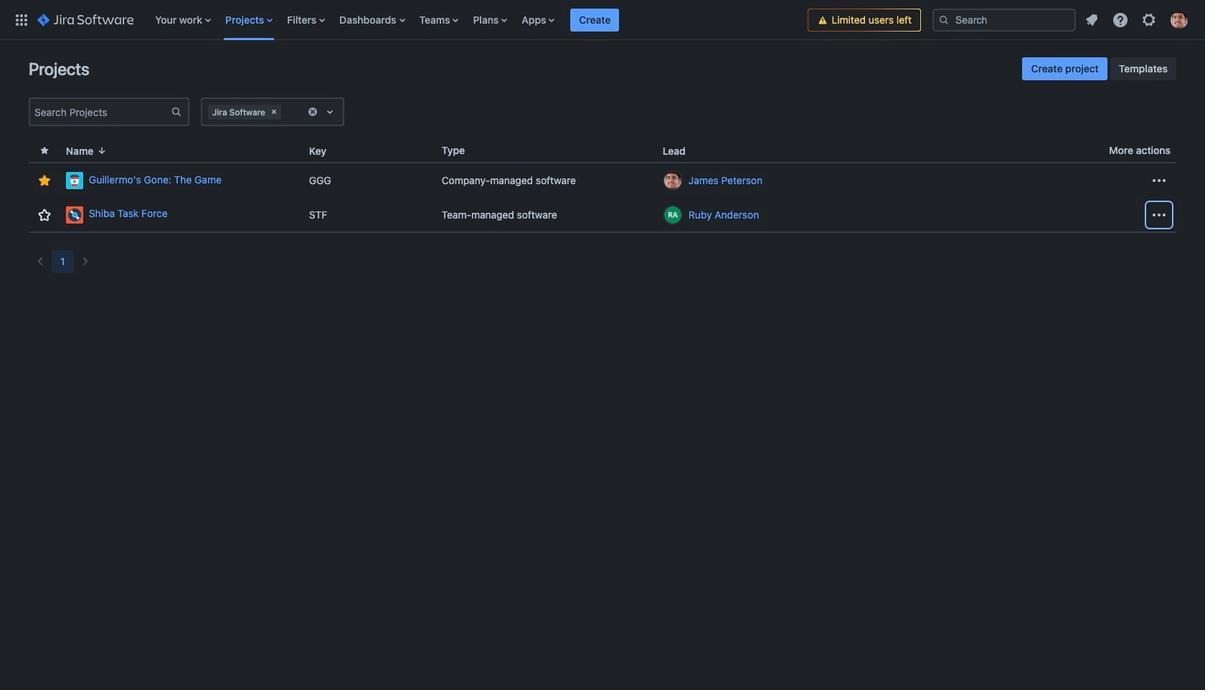 Task type: locate. For each thing, give the bounding box(es) containing it.
more image
[[1151, 206, 1168, 223]]

list
[[148, 0, 808, 40], [1079, 7, 1197, 33]]

jira software image
[[37, 11, 134, 28], [37, 11, 134, 28]]

star guillermo's gone: the game image
[[36, 172, 53, 189]]

Search field
[[933, 8, 1076, 31]]

group
[[1023, 57, 1177, 80]]

None search field
[[933, 8, 1076, 31]]

search image
[[938, 14, 950, 25]]

next image
[[76, 253, 94, 270]]

notifications image
[[1083, 11, 1100, 28]]

primary element
[[9, 0, 808, 40]]

banner
[[0, 0, 1205, 40]]

list item
[[571, 0, 619, 40]]

help image
[[1112, 11, 1129, 28]]

0 horizontal spatial list
[[148, 0, 808, 40]]

settings image
[[1141, 11, 1158, 28]]

clear image
[[268, 106, 280, 118]]

clear image
[[307, 106, 319, 118]]

star shiba task force image
[[36, 206, 53, 223]]



Task type: vqa. For each thing, say whether or not it's contained in the screenshot.
'Ggg-5' link
no



Task type: describe. For each thing, give the bounding box(es) containing it.
Search Projects text field
[[30, 102, 171, 122]]

your profile and settings image
[[1171, 11, 1188, 28]]

more image
[[1151, 172, 1168, 189]]

Choose Jira products text field
[[284, 105, 287, 119]]

open image
[[321, 103, 339, 121]]

appswitcher icon image
[[13, 11, 30, 28]]

1 horizontal spatial list
[[1079, 7, 1197, 33]]

previous image
[[32, 253, 49, 270]]



